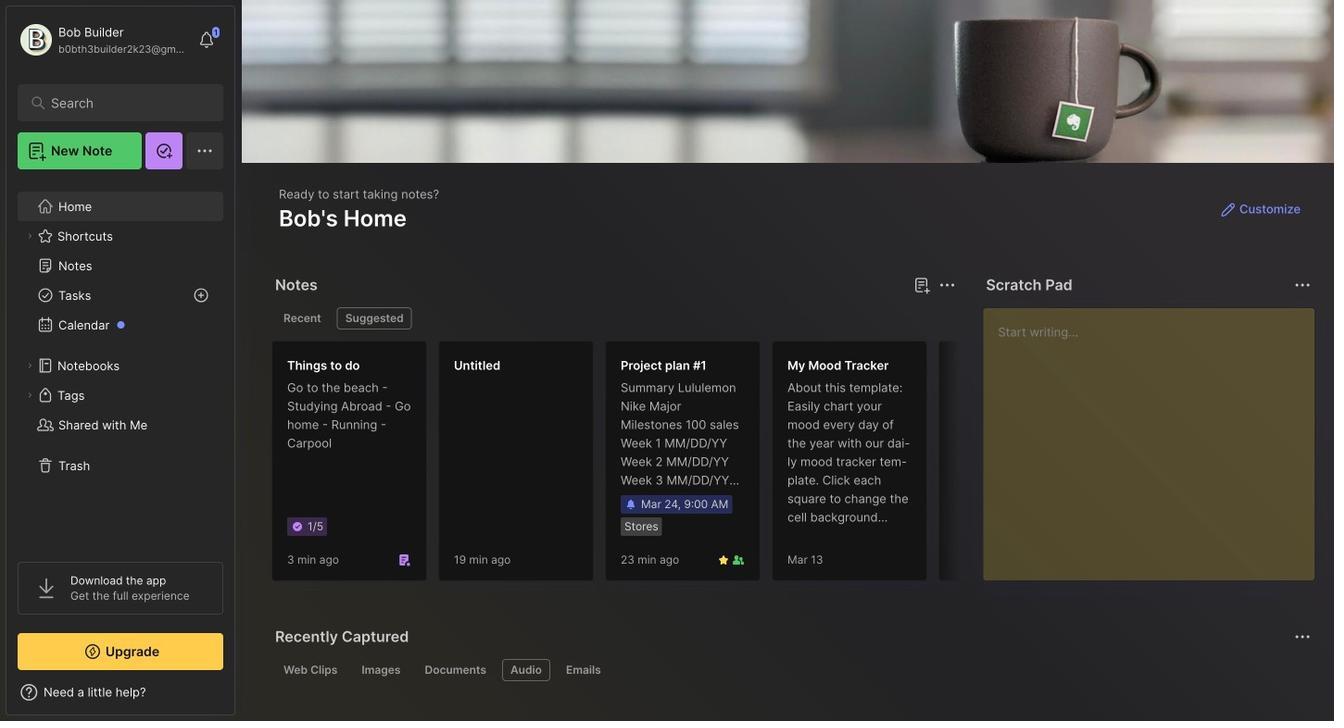 Task type: describe. For each thing, give the bounding box(es) containing it.
none search field inside main element
[[51, 92, 199, 114]]

2 tab list from the top
[[275, 660, 1308, 682]]

more actions image for first more actions field from right
[[1292, 274, 1314, 297]]

expand notebooks image
[[24, 360, 35, 372]]

1 tab list from the top
[[275, 308, 953, 330]]

main element
[[0, 0, 241, 722]]

Start writing… text field
[[998, 309, 1314, 566]]

more actions image for first more actions field from the left
[[936, 274, 958, 297]]



Task type: locate. For each thing, give the bounding box(es) containing it.
0 vertical spatial tab list
[[275, 308, 953, 330]]

tree inside main element
[[6, 181, 234, 546]]

WHAT'S NEW field
[[6, 678, 234, 708]]

Account field
[[18, 21, 189, 58]]

None search field
[[51, 92, 199, 114]]

Search text field
[[51, 95, 199, 112]]

click to collapse image
[[234, 688, 248, 710]]

1 more actions image from the left
[[936, 274, 958, 297]]

row group
[[272, 341, 1105, 593]]

1 horizontal spatial more actions field
[[1290, 272, 1316, 298]]

more actions image
[[936, 274, 958, 297], [1292, 274, 1314, 297]]

0 horizontal spatial more actions image
[[936, 274, 958, 297]]

2 more actions image from the left
[[1292, 274, 1314, 297]]

More actions field
[[934, 272, 960, 298], [1290, 272, 1316, 298]]

1 more actions field from the left
[[934, 272, 960, 298]]

0 horizontal spatial more actions field
[[934, 272, 960, 298]]

2 more actions field from the left
[[1290, 272, 1316, 298]]

1 horizontal spatial more actions image
[[1292, 274, 1314, 297]]

1 vertical spatial tab list
[[275, 660, 1308, 682]]

expand tags image
[[24, 390, 35, 401]]

tab list
[[275, 308, 953, 330], [275, 660, 1308, 682]]

tree
[[6, 181, 234, 546]]

tab
[[275, 308, 330, 330], [337, 308, 412, 330], [275, 660, 346, 682], [353, 660, 409, 682], [417, 660, 495, 682], [502, 660, 550, 682], [558, 660, 610, 682]]



Task type: vqa. For each thing, say whether or not it's contained in the screenshot.
More actions icon
yes



